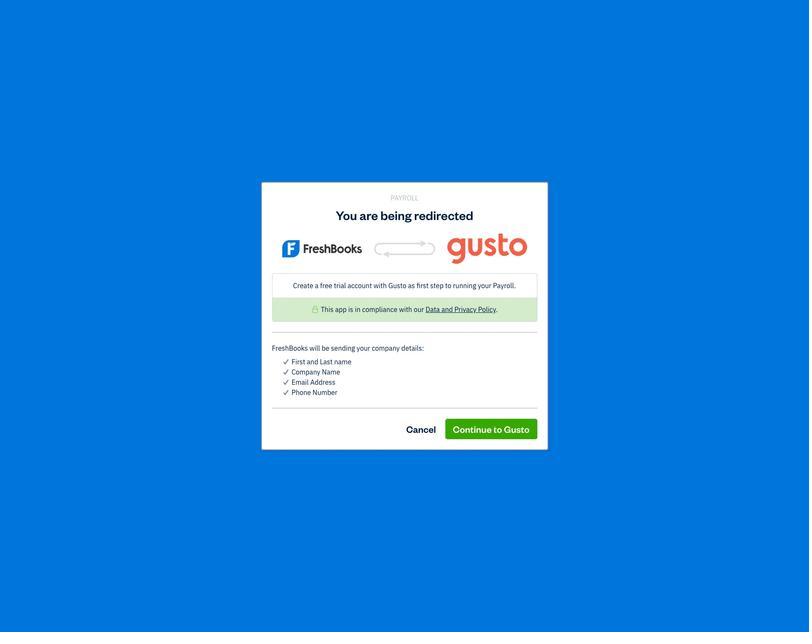 Task type: vqa. For each thing, say whether or not it's contained in the screenshot.
REDIRECTED
yes



Task type: describe. For each thing, give the bounding box(es) containing it.
client
[[377, 313, 392, 321]]

to inside run payroll effortlessly create a gusto account to automate payroll and reporting
[[337, 219, 343, 227]]

member
[[247, 313, 269, 321]]

mon 13 —
[[282, 287, 306, 303]]

payroll inside you are being redirected dialog
[[391, 194, 419, 202]]

1 vertical spatial and
[[442, 305, 453, 314]]

our
[[414, 305, 424, 314]]

with for gusto
[[374, 282, 387, 290]]

fri,
[[256, 265, 267, 274]]

and inside run payroll effortlessly create a gusto account to automate payroll and reporting
[[398, 219, 410, 227]]

name
[[322, 368, 340, 377]]

step
[[430, 282, 444, 290]]

email address
[[292, 378, 335, 387]]

data
[[426, 305, 440, 314]]

data and privacy policy link
[[426, 305, 496, 314]]

— for wed
[[390, 296, 395, 303]]

company name
[[292, 368, 340, 377]]

reporting
[[412, 219, 440, 227]]

you are being redirected dialog
[[0, 172, 809, 461]]

13
[[297, 287, 306, 295]]

with for our
[[399, 305, 412, 314]]

create inside run payroll effortlessly create a gusto account to automate payroll and reporting
[[265, 219, 285, 227]]

tue
[[336, 287, 348, 295]]

cancel button
[[399, 419, 444, 440]]

15
[[406, 287, 414, 295]]

mon
[[282, 287, 296, 295]]

redirected
[[414, 207, 473, 223]]

payroll inside run payroll effortlessly create a gusto account to automate payroll and reporting
[[279, 207, 301, 216]]

team
[[231, 313, 246, 321]]

freshbooks
[[272, 344, 308, 353]]

1 / from the left
[[271, 313, 273, 321]]

are
[[360, 207, 378, 223]]

project
[[397, 313, 416, 321]]

create a free trial account with gusto as first step to running your payroll.
[[293, 282, 516, 290]]

new
[[400, 333, 415, 343]]

— for fri
[[498, 296, 503, 304]]

a inside run payroll effortlessly create a gusto account to automate payroll and reporting
[[286, 219, 290, 227]]

choose a date image
[[305, 265, 315, 274]]

1 horizontal spatial gusto
[[388, 282, 407, 290]]

is
[[348, 305, 353, 314]]

fri, nov 17th
[[256, 265, 300, 274]]

name
[[334, 358, 352, 366]]

entry
[[417, 333, 436, 343]]

new entry button
[[227, 330, 597, 347]]

to inside button
[[494, 423, 502, 435]]

app
[[335, 305, 347, 314]]

— for tue
[[336, 296, 341, 303]]

details
[[401, 344, 422, 353]]

:
[[422, 344, 424, 353]]

continue to gusto button
[[445, 419, 537, 440]]

will
[[310, 344, 320, 353]]

— for mon
[[282, 296, 287, 303]]

wed 15 —
[[390, 287, 414, 303]]

thu 16 —
[[444, 287, 466, 303]]

this
[[321, 305, 334, 314]]

sending
[[331, 344, 355, 353]]

2 / from the left
[[394, 313, 396, 321]]

client / project / service / note
[[377, 313, 458, 321]]

free
[[320, 282, 332, 290]]

service
[[420, 313, 440, 321]]

service link
[[420, 313, 441, 321]]

date link
[[274, 313, 292, 321]]

check image for phone number
[[282, 388, 290, 398]]

caretup image
[[288, 314, 292, 321]]

trial
[[334, 282, 346, 290]]



Task type: locate. For each thing, give the bounding box(es) containing it.
to left the automate at left
[[337, 219, 343, 227]]

a
[[286, 219, 290, 227], [315, 282, 319, 290]]

.
[[496, 305, 498, 314]]

check image left first
[[282, 357, 290, 367]]

/ right client
[[394, 313, 396, 321]]

0 horizontal spatial payroll
[[279, 207, 301, 216]]

main element
[[0, 0, 94, 633]]

1 vertical spatial account
[[348, 282, 372, 290]]

gusto inside run payroll effortlessly create a gusto account to automate payroll and reporting
[[292, 219, 310, 227]]

create inside you are being redirected dialog
[[293, 282, 313, 290]]

email
[[292, 378, 309, 387]]

address
[[310, 378, 335, 387]]

nov
[[268, 265, 282, 274]]

team member /
[[231, 313, 273, 321]]

account
[[311, 219, 336, 227], [348, 282, 372, 290]]

— inside "wed 15 —"
[[390, 296, 395, 303]]

—
[[282, 296, 287, 303], [336, 296, 341, 303], [390, 296, 395, 303], [444, 296, 449, 303], [498, 296, 503, 304]]

phone number
[[292, 388, 338, 397]]

your
[[478, 282, 492, 290], [357, 344, 370, 353]]

run
[[265, 207, 277, 216]]

17
[[510, 288, 517, 295]]

plus image
[[388, 334, 398, 342]]

note link
[[445, 313, 458, 321]]

— inside 'mon 13 —'
[[282, 296, 287, 303]]

1 check image from the top
[[282, 357, 290, 367]]

with left our
[[399, 305, 412, 314]]

/
[[271, 313, 273, 321], [394, 313, 396, 321], [417, 313, 420, 321], [441, 313, 444, 321]]

effortlessly
[[302, 207, 338, 216]]

phone
[[292, 388, 311, 397]]

number
[[313, 388, 338, 397]]

check image left company
[[282, 367, 290, 377]]

privacy
[[455, 305, 477, 314]]

2 horizontal spatial and
[[442, 305, 453, 314]]

create down run
[[265, 219, 285, 227]]

0 vertical spatial create
[[265, 219, 285, 227]]

0 horizontal spatial your
[[357, 344, 370, 353]]

2 vertical spatial and
[[307, 358, 318, 366]]

0 horizontal spatial a
[[286, 219, 290, 227]]

1 horizontal spatial with
[[399, 305, 412, 314]]

first and last name
[[292, 358, 352, 366]]

gusto inside button
[[504, 423, 530, 435]]

you
[[336, 207, 357, 223]]

and right data
[[442, 305, 453, 314]]

check image
[[282, 377, 290, 388], [282, 388, 290, 398]]

company
[[292, 368, 320, 377]]

payroll
[[391, 194, 419, 202], [279, 207, 301, 216]]

tue 14 —
[[336, 287, 358, 303]]

and up company name
[[307, 358, 318, 366]]

1 check image from the top
[[282, 377, 290, 388]]

create down choose a date icon
[[293, 282, 313, 290]]

3 / from the left
[[417, 313, 420, 321]]

and
[[398, 219, 410, 227], [442, 305, 453, 314], [307, 358, 318, 366]]

check image for company name
[[282, 367, 290, 377]]

with
[[374, 282, 387, 290], [399, 305, 412, 314]]

gusto
[[292, 219, 310, 227], [388, 282, 407, 290], [504, 423, 530, 435]]

4 / from the left
[[441, 313, 444, 321]]

first
[[417, 282, 429, 290]]

/ left the service
[[417, 313, 420, 321]]

2 check image from the top
[[282, 388, 290, 398]]

project link
[[397, 313, 417, 321]]

payroll up you are being redirected
[[391, 194, 419, 202]]

0 vertical spatial account
[[311, 219, 336, 227]]

account right trial
[[348, 282, 372, 290]]

in
[[355, 305, 361, 314]]

payroll
[[376, 219, 397, 227]]

create
[[265, 219, 285, 227], [293, 282, 313, 290]]

— inside fri 17 —
[[498, 296, 503, 304]]

— inside tue 14 —
[[336, 296, 341, 303]]

1 horizontal spatial to
[[445, 282, 451, 290]]

17th
[[284, 265, 300, 274]]

1 vertical spatial your
[[357, 344, 370, 353]]

fri 17 —
[[498, 287, 517, 304]]

— down thu
[[444, 296, 449, 303]]

a inside dialog
[[315, 282, 319, 290]]

you are being redirected
[[336, 207, 473, 223]]

with left the wed
[[374, 282, 387, 290]]

as
[[408, 282, 415, 290]]

date
[[274, 313, 287, 321]]

thu
[[444, 287, 456, 295]]

policy
[[478, 305, 496, 314]]

being
[[381, 207, 412, 223]]

0 horizontal spatial to
[[337, 219, 343, 227]]

0 horizontal spatial gusto
[[292, 219, 310, 227]]

this app is in compliance with our data and privacy policy .
[[321, 305, 498, 314]]

your left fri
[[478, 282, 492, 290]]

continue
[[453, 423, 492, 435]]

— inside 'thu 16 —'
[[444, 296, 449, 303]]

check image left phone
[[282, 388, 290, 398]]

0 vertical spatial to
[[337, 219, 343, 227]]

account inside you are being redirected dialog
[[348, 282, 372, 290]]

2 horizontal spatial to
[[494, 423, 502, 435]]

first
[[292, 358, 305, 366]]

run payroll effortlessly create a gusto account to automate payroll and reporting
[[265, 207, 440, 227]]

account inside run payroll effortlessly create a gusto account to automate payroll and reporting
[[311, 219, 336, 227]]

1 vertical spatial a
[[315, 282, 319, 290]]

to right "continue"
[[494, 423, 502, 435]]

— down 'tue'
[[336, 296, 341, 303]]

/ left "date"
[[271, 313, 273, 321]]

new entry
[[400, 333, 436, 343]]

check image left email
[[282, 377, 290, 388]]

company
[[372, 344, 400, 353]]

0 vertical spatial your
[[478, 282, 492, 290]]

payroll.
[[493, 282, 516, 290]]

2 vertical spatial to
[[494, 423, 502, 435]]

0 vertical spatial payroll
[[391, 194, 419, 202]]

and right payroll
[[398, 219, 410, 227]]

0 vertical spatial a
[[286, 219, 290, 227]]

freshbooks - gusto connection image
[[272, 234, 537, 264]]

1 horizontal spatial and
[[398, 219, 410, 227]]

running
[[453, 282, 476, 290]]

2 vertical spatial gusto
[[504, 423, 530, 435]]

payroll right run
[[279, 207, 301, 216]]

last
[[320, 358, 333, 366]]

/ left note link
[[441, 313, 444, 321]]

0 horizontal spatial with
[[374, 282, 387, 290]]

0 vertical spatial gusto
[[292, 219, 310, 227]]

check image for first and last name
[[282, 357, 290, 367]]

— down fri
[[498, 296, 503, 304]]

2 check image from the top
[[282, 367, 290, 377]]

your right sending
[[357, 344, 370, 353]]

be
[[322, 344, 329, 353]]

1 vertical spatial gusto
[[388, 282, 407, 290]]

1 horizontal spatial create
[[293, 282, 313, 290]]

0 horizontal spatial account
[[311, 219, 336, 227]]

check image
[[282, 357, 290, 367], [282, 367, 290, 377]]

to right 'step'
[[445, 282, 451, 290]]

account down effortlessly
[[311, 219, 336, 227]]

0 horizontal spatial create
[[265, 219, 285, 227]]

— down the wed
[[390, 296, 395, 303]]

fri
[[498, 287, 507, 295]]

check image for email address
[[282, 377, 290, 388]]

0 horizontal spatial and
[[307, 358, 318, 366]]

1 vertical spatial to
[[445, 282, 451, 290]]

1 horizontal spatial account
[[348, 282, 372, 290]]

0 vertical spatial with
[[374, 282, 387, 290]]

16
[[458, 287, 466, 295]]

freshbooks will be sending your company details :
[[272, 344, 424, 353]]

1 horizontal spatial a
[[315, 282, 319, 290]]

— down mon
[[282, 296, 287, 303]]

2 horizontal spatial gusto
[[504, 423, 530, 435]]

14
[[349, 287, 358, 295]]

compliance
[[362, 305, 397, 314]]

1 horizontal spatial your
[[478, 282, 492, 290]]

cancel
[[406, 423, 436, 435]]

1 vertical spatial create
[[293, 282, 313, 290]]

0 vertical spatial and
[[398, 219, 410, 227]]

1 vertical spatial with
[[399, 305, 412, 314]]

lockfb image
[[311, 305, 319, 315]]

note
[[445, 313, 458, 321]]

wed
[[390, 287, 405, 295]]

— for thu
[[444, 296, 449, 303]]

1 vertical spatial payroll
[[279, 207, 301, 216]]

to
[[337, 219, 343, 227], [445, 282, 451, 290], [494, 423, 502, 435]]

automate
[[345, 219, 374, 227]]

continue to gusto
[[453, 423, 530, 435]]

1 horizontal spatial payroll
[[391, 194, 419, 202]]



